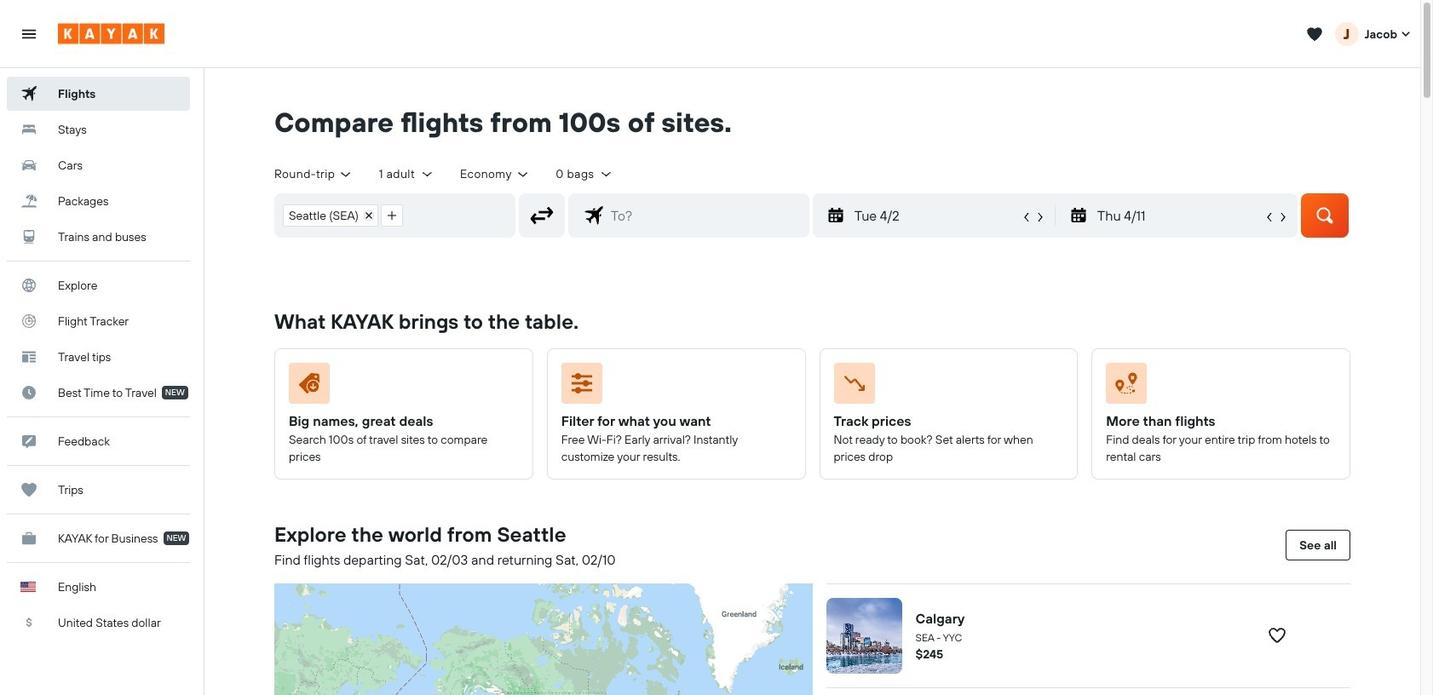 Task type: describe. For each thing, give the bounding box(es) containing it.
remove image
[[365, 211, 373, 220]]

map region
[[181, 439, 836, 695]]

2 list item from the left
[[381, 204, 403, 226]]

navigation menu image
[[20, 25, 37, 42]]

2 figure from the left
[[561, 363, 784, 411]]

Cabin type Economy field
[[460, 166, 530, 182]]

calgary image
[[826, 598, 902, 674]]

1 list item from the left
[[283, 204, 378, 226]]

1 figure from the left
[[289, 363, 512, 411]]

4 figure from the left
[[1106, 363, 1329, 411]]



Task type: vqa. For each thing, say whether or not it's contained in the screenshot.
the Stays near San Francisco carousel region
no



Task type: locate. For each thing, give the bounding box(es) containing it.
list item down trip type round-trip field
[[283, 204, 378, 226]]

tuesday april 2nd element
[[854, 205, 1020, 226]]

figure
[[289, 363, 512, 411], [561, 363, 784, 411], [834, 363, 1057, 411], [1106, 363, 1329, 411]]

swap departure airport and destination airport image
[[526, 199, 558, 232]]

Flight destination input text field
[[604, 194, 808, 237]]

3 figure from the left
[[834, 363, 1057, 411]]

0 horizontal spatial list item
[[283, 204, 378, 226]]

list item
[[283, 204, 378, 226], [381, 204, 403, 226]]

list
[[275, 194, 411, 237]]

united states (english) image
[[20, 582, 36, 592]]

1 horizontal spatial list item
[[381, 204, 403, 226]]

thursday april 11th element
[[1097, 205, 1263, 226]]

Flight origin input text field
[[411, 194, 515, 237]]

list item right remove image
[[381, 204, 403, 226]]

Trip type Round-trip field
[[274, 166, 353, 182]]



